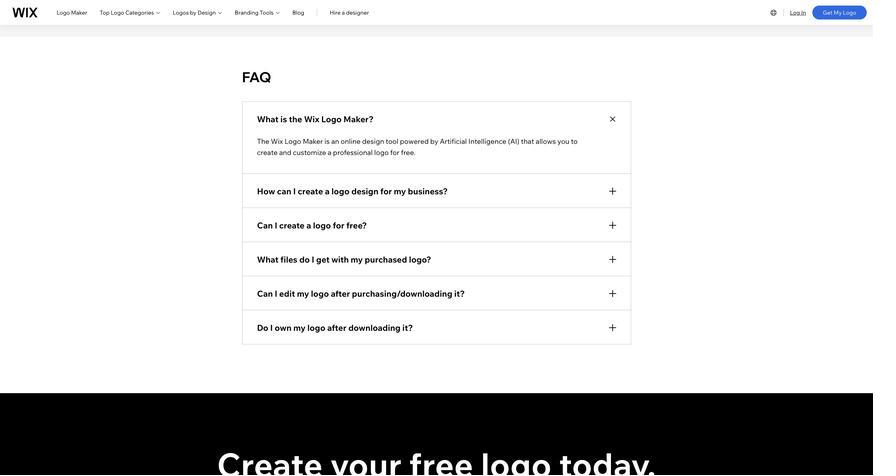 Task type: locate. For each thing, give the bounding box(es) containing it.
intelligence
[[469, 137, 507, 146]]

wix right 'the'
[[304, 114, 320, 124]]

what inside "what is the wix logo maker?" list item
[[257, 114, 279, 124]]

artificial
[[440, 137, 467, 146]]

create
[[257, 148, 278, 157], [298, 186, 323, 197], [279, 220, 305, 231]]

can inside can i edit my logo after purchasing/downloading it? list item
[[257, 289, 273, 299]]

1 vertical spatial design
[[352, 186, 379, 197]]

what left files
[[257, 254, 279, 265]]

i
[[293, 186, 296, 197], [275, 220, 278, 231], [312, 254, 315, 265], [275, 289, 278, 299], [270, 323, 273, 333]]

wix inside the wix logo maker is an online design tool powered by artificial intelligence (ai) that allows you to create and customize a professional logo for free.
[[271, 137, 283, 146]]

what is the wix logo maker? list item
[[242, 101, 631, 174]]

maker up customize
[[303, 137, 323, 146]]

0 vertical spatial what
[[257, 114, 279, 124]]

maker inside 'link'
[[71, 9, 87, 16]]

1 vertical spatial can
[[257, 289, 273, 299]]

is left 'the'
[[281, 114, 287, 124]]

1 vertical spatial maker
[[303, 137, 323, 146]]

0 vertical spatial by
[[190, 9, 197, 16]]

design inside 'list item'
[[352, 186, 379, 197]]

an
[[331, 137, 339, 146]]

how can i create a logo design for my business? list item
[[242, 174, 631, 208]]

1 vertical spatial wix
[[271, 137, 283, 146]]

design
[[198, 9, 216, 16]]

log
[[791, 9, 801, 16]]

can i edit my logo after purchasing/downloading it? list item
[[242, 276, 631, 311]]

my right edit
[[297, 289, 309, 299]]

after inside list item
[[331, 289, 350, 299]]

1 vertical spatial create
[[298, 186, 323, 197]]

a inside the wix logo maker is an online design tool powered by artificial intelligence (ai) that allows you to create and customize a professional logo for free.
[[328, 148, 332, 157]]

i inside list item
[[275, 289, 278, 299]]

in
[[802, 9, 807, 16]]

by right logos
[[190, 9, 197, 16]]

a
[[342, 9, 345, 16], [328, 148, 332, 157], [325, 186, 330, 197], [307, 220, 311, 231]]

logo inside do i own my logo after downloading it? list item
[[308, 323, 326, 333]]

0 horizontal spatial it?
[[403, 323, 413, 333]]

my left business?
[[394, 186, 406, 197]]

maker
[[71, 9, 87, 16], [303, 137, 323, 146]]

create down the
[[257, 148, 278, 157]]

blog link
[[293, 8, 305, 17]]

my right with
[[351, 254, 363, 265]]

what up the
[[257, 114, 279, 124]]

1 vertical spatial is
[[325, 137, 330, 146]]

1 vertical spatial what
[[257, 254, 279, 265]]

can
[[257, 220, 273, 231], [257, 289, 273, 299]]

2 what from the top
[[257, 254, 279, 265]]

it? inside list item
[[455, 289, 465, 299]]

how can i create a logo design for my business?
[[257, 186, 448, 197]]

hire
[[330, 9, 341, 16]]

create inside list item
[[279, 220, 305, 231]]

1 what from the top
[[257, 114, 279, 124]]

0 vertical spatial can
[[257, 220, 273, 231]]

0 vertical spatial it?
[[455, 289, 465, 299]]

0 horizontal spatial by
[[190, 9, 197, 16]]

categories
[[125, 9, 154, 16]]

business?
[[408, 186, 448, 197]]

i for edit
[[275, 289, 278, 299]]

design
[[362, 137, 384, 146], [352, 186, 379, 197]]

my inside 'list item'
[[394, 186, 406, 197]]

maker left top
[[71, 9, 87, 16]]

list
[[242, 101, 631, 345]]

by left 'artificial'
[[431, 137, 439, 146]]

for
[[391, 148, 400, 157], [381, 186, 392, 197], [333, 220, 345, 231]]

logo
[[57, 9, 70, 16], [111, 9, 124, 16], [844, 9, 857, 16], [322, 114, 342, 124], [285, 137, 301, 146]]

top
[[100, 9, 110, 16]]

top logo categories button
[[100, 8, 160, 17]]

i inside 'list item'
[[293, 186, 296, 197]]

design inside the wix logo maker is an online design tool powered by artificial intelligence (ai) that allows you to create and customize a professional logo for free.
[[362, 137, 384, 146]]

1 vertical spatial by
[[431, 137, 439, 146]]

can for can i edit my logo after purchasing/downloading it?
[[257, 289, 273, 299]]

wix right the
[[271, 137, 283, 146]]

do
[[299, 254, 310, 265]]

1 can from the top
[[257, 220, 273, 231]]

1 vertical spatial it?
[[403, 323, 413, 333]]

is left an at the top of the page
[[325, 137, 330, 146]]

can i edit my logo after purchasing/downloading it?
[[257, 289, 465, 299]]

branding tools button
[[235, 8, 280, 17]]

i for own
[[270, 323, 273, 333]]

1 horizontal spatial by
[[431, 137, 439, 146]]

what inside what files do i get with my purchased logo? list item
[[257, 254, 279, 265]]

own
[[275, 323, 292, 333]]

by
[[190, 9, 197, 16], [431, 137, 439, 146]]

logo for purchasing/downloading
[[311, 289, 329, 299]]

it? for can i edit my logo after purchasing/downloading it?
[[455, 289, 465, 299]]

downloading
[[349, 323, 401, 333]]

create right can
[[298, 186, 323, 197]]

0 horizontal spatial wix
[[271, 137, 283, 146]]

what for what is the wix logo maker?
[[257, 114, 279, 124]]

after
[[331, 289, 350, 299], [327, 323, 347, 333]]

0 vertical spatial after
[[331, 289, 350, 299]]

0 horizontal spatial maker
[[71, 9, 87, 16]]

1 horizontal spatial maker
[[303, 137, 323, 146]]

get my logo link
[[813, 5, 867, 19]]

1 horizontal spatial it?
[[455, 289, 465, 299]]

you
[[558, 137, 570, 146]]

can left edit
[[257, 289, 273, 299]]

1 horizontal spatial is
[[325, 137, 330, 146]]

after inside list item
[[327, 323, 347, 333]]

is
[[281, 114, 287, 124], [325, 137, 330, 146]]

do
[[257, 323, 269, 333]]

allows
[[536, 137, 556, 146]]

is inside the wix logo maker is an online design tool powered by artificial intelligence (ai) that allows you to create and customize a professional logo for free.
[[325, 137, 330, 146]]

get
[[316, 254, 330, 265]]

0 vertical spatial design
[[362, 137, 384, 146]]

logo
[[375, 148, 389, 157], [332, 186, 350, 197], [313, 220, 331, 231], [311, 289, 329, 299], [308, 323, 326, 333]]

what files do i get with my purchased logo?
[[257, 254, 432, 265]]

my
[[394, 186, 406, 197], [351, 254, 363, 265], [297, 289, 309, 299], [294, 323, 306, 333]]

online
[[341, 137, 361, 146]]

1 horizontal spatial wix
[[304, 114, 320, 124]]

logo inside can i edit my logo after purchasing/downloading it? list item
[[311, 289, 329, 299]]

the
[[289, 114, 302, 124]]

it?
[[455, 289, 465, 299], [403, 323, 413, 333]]

0 vertical spatial create
[[257, 148, 278, 157]]

logos by design
[[173, 9, 216, 16]]

my right own on the left bottom
[[294, 323, 306, 333]]

0 vertical spatial for
[[391, 148, 400, 157]]

logo inside how can i create a logo design for my business? 'list item'
[[332, 186, 350, 197]]

logo for downloading
[[308, 323, 326, 333]]

my inside list item
[[297, 289, 309, 299]]

logo maker link
[[57, 8, 87, 17]]

can inside can i create a logo for free? list item
[[257, 220, 273, 231]]

0 vertical spatial is
[[281, 114, 287, 124]]

2 vertical spatial create
[[279, 220, 305, 231]]

wix
[[304, 114, 320, 124], [271, 137, 283, 146]]

logo for free?
[[313, 220, 331, 231]]

for inside the wix logo maker is an online design tool powered by artificial intelligence (ai) that allows you to create and customize a professional logo for free.
[[391, 148, 400, 157]]

log in link
[[791, 8, 807, 17]]

can down how
[[257, 220, 273, 231]]

it? inside list item
[[403, 323, 413, 333]]

2 can from the top
[[257, 289, 273, 299]]

logo inside can i create a logo for free? list item
[[313, 220, 331, 231]]

logo inside "get my logo" link
[[844, 9, 857, 16]]

1 vertical spatial after
[[327, 323, 347, 333]]

1 vertical spatial for
[[381, 186, 392, 197]]

create up files
[[279, 220, 305, 231]]

2 vertical spatial for
[[333, 220, 345, 231]]

what
[[257, 114, 279, 124], [257, 254, 279, 265]]

0 vertical spatial maker
[[71, 9, 87, 16]]



Task type: vqa. For each thing, say whether or not it's contained in the screenshot.
the left "Tools"
no



Task type: describe. For each thing, give the bounding box(es) containing it.
branding tools
[[235, 9, 274, 16]]

powered
[[400, 137, 429, 146]]

purchasing/downloading
[[352, 289, 453, 299]]

logo inside the wix logo maker is an online design tool powered by artificial intelligence (ai) that allows you to create and customize a professional logo for free.
[[375, 148, 389, 157]]

list containing what is the wix logo maker?
[[242, 101, 631, 345]]

get
[[824, 9, 833, 16]]

tool
[[386, 137, 399, 146]]

maker inside the wix logo maker is an online design tool powered by artificial intelligence (ai) that allows you to create and customize a professional logo for free.
[[303, 137, 323, 146]]

my
[[834, 9, 842, 16]]

logos
[[173, 9, 189, 16]]

free.
[[401, 148, 416, 157]]

hire a designer link
[[330, 8, 369, 17]]

log in
[[791, 9, 807, 16]]

faq
[[242, 68, 271, 86]]

after for purchasing/downloading
[[331, 289, 350, 299]]

hire a designer
[[330, 9, 369, 16]]

by inside popup button
[[190, 9, 197, 16]]

0 vertical spatial wix
[[304, 114, 320, 124]]

0 horizontal spatial is
[[281, 114, 287, 124]]

with
[[332, 254, 349, 265]]

create inside the wix logo maker is an online design tool powered by artificial intelligence (ai) that allows you to create and customize a professional logo for free.
[[257, 148, 278, 157]]

can i create a logo for free? list item
[[242, 208, 631, 242]]

what files do i get with my purchased logo? list item
[[242, 242, 631, 276]]

that
[[521, 137, 535, 146]]

branding
[[235, 9, 259, 16]]

tools
[[260, 9, 274, 16]]

customize
[[293, 148, 326, 157]]

language selector, english selected image
[[770, 8, 778, 17]]

logo?
[[409, 254, 432, 265]]

can for can i create a logo for free?
[[257, 220, 273, 231]]

by inside the wix logo maker is an online design tool powered by artificial intelligence (ai) that allows you to create and customize a professional logo for free.
[[431, 137, 439, 146]]

what for what files do i get with my purchased logo?
[[257, 254, 279, 265]]

maker?
[[344, 114, 374, 124]]

free?
[[347, 220, 367, 231]]

get my logo
[[824, 9, 857, 16]]

after for downloading
[[327, 323, 347, 333]]

logos by design button
[[173, 8, 222, 17]]

a inside 'list item'
[[325, 186, 330, 197]]

i for create
[[275, 220, 278, 231]]

(ai)
[[508, 137, 520, 146]]

for inside 'list item'
[[381, 186, 392, 197]]

professional
[[333, 148, 373, 157]]

for inside list item
[[333, 220, 345, 231]]

how
[[257, 186, 275, 197]]

edit
[[279, 289, 295, 299]]

top logo categories
[[100, 9, 154, 16]]

what is the wix logo maker?
[[257, 114, 374, 124]]

and
[[279, 148, 292, 157]]

the
[[257, 137, 270, 146]]

create inside 'list item'
[[298, 186, 323, 197]]

files
[[281, 254, 298, 265]]

it? for do i own my logo after downloading it?
[[403, 323, 413, 333]]

can
[[277, 186, 292, 197]]

logo inside logo maker 'link'
[[57, 9, 70, 16]]

blog
[[293, 9, 305, 16]]

purchased
[[365, 254, 407, 265]]

do i own my logo after downloading it?
[[257, 323, 413, 333]]

logo maker
[[57, 9, 87, 16]]

logo inside top logo categories 'dropdown button'
[[111, 9, 124, 16]]

to
[[571, 137, 578, 146]]

logo inside the wix logo maker is an online design tool powered by artificial intelligence (ai) that allows you to create and customize a professional logo for free.
[[285, 137, 301, 146]]

the wix logo maker is an online design tool powered by artificial intelligence (ai) that allows you to create and customize a professional logo for free.
[[257, 137, 578, 157]]

designer
[[346, 9, 369, 16]]

do i own my logo after downloading it? list item
[[242, 310, 631, 345]]

can i create a logo for free?
[[257, 220, 367, 231]]



